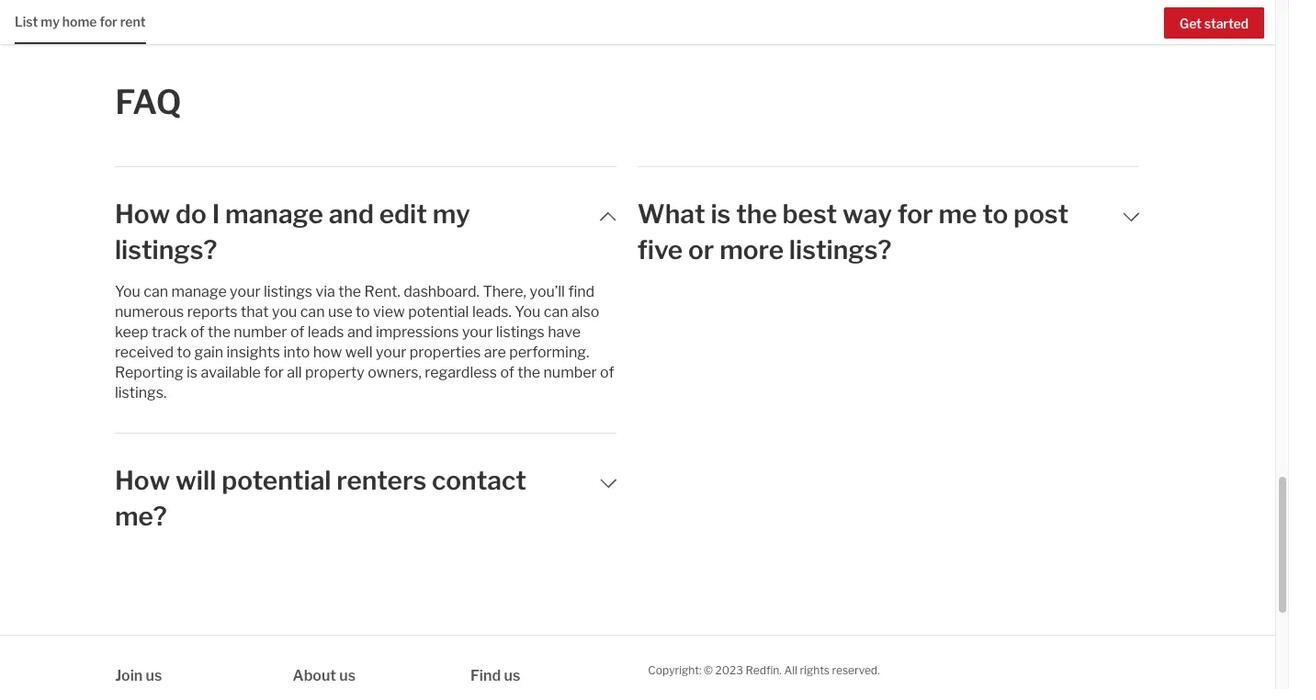 Task type: locate. For each thing, give the bounding box(es) containing it.
my right list
[[41, 14, 60, 29]]

us for join us
[[146, 668, 162, 685]]

potential
[[408, 304, 469, 321], [222, 465, 331, 497]]

for left me
[[898, 199, 933, 230]]

number down that
[[234, 324, 287, 341]]

you up numerous
[[115, 283, 140, 301]]

2 vertical spatial your
[[376, 344, 407, 362]]

potential right will
[[222, 465, 331, 497]]

listings? down 'way'
[[789, 234, 892, 266]]

2 listings? from the left
[[789, 234, 892, 266]]

0 vertical spatial for
[[100, 14, 117, 29]]

rent
[[120, 14, 146, 29]]

1 horizontal spatial you
[[515, 304, 541, 321]]

number down performing.
[[544, 364, 597, 382]]

your up owners,
[[376, 344, 407, 362]]

can up have
[[544, 304, 568, 321]]

get started button
[[1164, 7, 1265, 38]]

1 horizontal spatial for
[[264, 364, 284, 382]]

join us
[[115, 668, 162, 685]]

can up numerous
[[144, 283, 168, 301]]

0 vertical spatial listings
[[264, 283, 313, 301]]

via
[[316, 283, 335, 301]]

post
[[1014, 199, 1069, 230]]

manage inside 'you can manage your listings via the rent. dashboard. there, you'll find numerous reports that you can use to view potential leads. you can also keep track of the number of leads and impressions your listings have received to gain insights into how well your properties are performing. reporting is available for all property owners, regardless of the number of listings.'
[[171, 283, 227, 301]]

way
[[843, 199, 892, 230]]

listings.
[[115, 385, 167, 402]]

how up 'me?'
[[115, 465, 170, 497]]

is inside "what is the best way for me to post five or more listings?"
[[711, 199, 731, 230]]

0 horizontal spatial us
[[146, 668, 162, 685]]

0 vertical spatial to
[[983, 199, 1008, 230]]

and up "well"
[[347, 324, 373, 341]]

your down leads.
[[462, 324, 493, 341]]

0 vertical spatial my
[[41, 14, 60, 29]]

1 how from the top
[[115, 199, 170, 230]]

faq
[[115, 82, 181, 123]]

the
[[736, 199, 777, 230], [338, 283, 361, 301], [208, 324, 231, 341], [518, 364, 541, 382]]

is down gain
[[187, 364, 198, 382]]

my right edit
[[433, 199, 470, 230]]

to left gain
[[177, 344, 191, 362]]

are
[[484, 344, 506, 362]]

how inside how do i manage and edit my listings?
[[115, 199, 170, 230]]

list
[[15, 14, 38, 29]]

all
[[784, 664, 798, 678]]

us right find
[[504, 668, 520, 685]]

1 horizontal spatial can
[[300, 304, 325, 321]]

listings up you
[[264, 283, 313, 301]]

2 horizontal spatial us
[[504, 668, 520, 685]]

find
[[568, 283, 595, 301]]

for inside "what is the best way for me to post five or more listings?"
[[898, 199, 933, 230]]

and
[[329, 199, 374, 230], [347, 324, 373, 341]]

2 how from the top
[[115, 465, 170, 497]]

listings?
[[115, 234, 217, 266], [789, 234, 892, 266]]

1 vertical spatial your
[[462, 324, 493, 341]]

performing.
[[509, 344, 589, 362]]

2 vertical spatial for
[[264, 364, 284, 382]]

1 horizontal spatial to
[[356, 304, 370, 321]]

2 us from the left
[[339, 668, 356, 685]]

listings up are
[[496, 324, 545, 341]]

the down performing.
[[518, 364, 541, 382]]

0 horizontal spatial for
[[100, 14, 117, 29]]

0 horizontal spatial is
[[187, 364, 198, 382]]

rent.
[[364, 283, 401, 301]]

©
[[704, 664, 713, 678]]

potential down "dashboard."
[[408, 304, 469, 321]]

manage up reports
[[171, 283, 227, 301]]

is up or
[[711, 199, 731, 230]]

0 vertical spatial you
[[115, 283, 140, 301]]

my
[[41, 14, 60, 29], [433, 199, 470, 230]]

us
[[146, 668, 162, 685], [339, 668, 356, 685], [504, 668, 520, 685]]

manage
[[225, 199, 323, 230], [171, 283, 227, 301]]

into
[[284, 344, 310, 362]]

how
[[313, 344, 342, 362]]

0 horizontal spatial potential
[[222, 465, 331, 497]]

how left the do
[[115, 199, 170, 230]]

your
[[230, 283, 261, 301], [462, 324, 493, 341], [376, 344, 407, 362]]

your up that
[[230, 283, 261, 301]]

get
[[1180, 15, 1202, 31]]

1 vertical spatial is
[[187, 364, 198, 382]]

listings? inside how do i manage and edit my listings?
[[115, 234, 217, 266]]

2 horizontal spatial for
[[898, 199, 933, 230]]

1 vertical spatial you
[[515, 304, 541, 321]]

for inside 'you can manage your listings via the rent. dashboard. there, you'll find numerous reports that you can use to view potential leads. you can also keep track of the number of leads and impressions your listings have received to gain insights into how well your properties are performing. reporting is available for all property owners, regardless of the number of listings.'
[[264, 364, 284, 382]]

view
[[373, 304, 405, 321]]

0 horizontal spatial your
[[230, 283, 261, 301]]

1 horizontal spatial is
[[711, 199, 731, 230]]

listings? down the do
[[115, 234, 217, 266]]

0 horizontal spatial to
[[177, 344, 191, 362]]

listings
[[264, 283, 313, 301], [496, 324, 545, 341]]

0 vertical spatial and
[[329, 199, 374, 230]]

1 vertical spatial potential
[[222, 465, 331, 497]]

keep
[[115, 324, 149, 341]]

can
[[144, 283, 168, 301], [300, 304, 325, 321], [544, 304, 568, 321]]

us for find us
[[504, 668, 520, 685]]

1 vertical spatial manage
[[171, 283, 227, 301]]

use
[[328, 304, 353, 321]]

0 vertical spatial is
[[711, 199, 731, 230]]

edit
[[379, 199, 427, 230]]

and left edit
[[329, 199, 374, 230]]

2 horizontal spatial to
[[983, 199, 1008, 230]]

0 horizontal spatial listings?
[[115, 234, 217, 266]]

0 vertical spatial manage
[[225, 199, 323, 230]]

2 horizontal spatial can
[[544, 304, 568, 321]]

to
[[983, 199, 1008, 230], [356, 304, 370, 321], [177, 344, 191, 362]]

0 vertical spatial how
[[115, 199, 170, 230]]

1 horizontal spatial potential
[[408, 304, 469, 321]]

have
[[548, 324, 581, 341]]

0 horizontal spatial number
[[234, 324, 287, 341]]

manage right the i
[[225, 199, 323, 230]]

0 vertical spatial number
[[234, 324, 287, 341]]

best
[[783, 199, 838, 230]]

2 vertical spatial to
[[177, 344, 191, 362]]

for left all
[[264, 364, 284, 382]]

that
[[241, 304, 269, 321]]

1 vertical spatial number
[[544, 364, 597, 382]]

us for about us
[[339, 668, 356, 685]]

reports
[[187, 304, 238, 321]]

the down reports
[[208, 324, 231, 341]]

3 us from the left
[[504, 668, 520, 685]]

of
[[190, 324, 205, 341], [290, 324, 305, 341], [500, 364, 515, 382], [600, 364, 614, 382]]

also
[[572, 304, 600, 321]]

the up more
[[736, 199, 777, 230]]

1 vertical spatial for
[[898, 199, 933, 230]]

1 vertical spatial my
[[433, 199, 470, 230]]

for
[[100, 14, 117, 29], [898, 199, 933, 230], [264, 364, 284, 382]]

1 horizontal spatial us
[[339, 668, 356, 685]]

dashboard.
[[404, 283, 480, 301]]

to right me
[[983, 199, 1008, 230]]

numerous
[[115, 304, 184, 321]]

1 listings? from the left
[[115, 234, 217, 266]]

0 horizontal spatial my
[[41, 14, 60, 29]]

2023
[[716, 664, 743, 678]]

what
[[638, 199, 705, 230]]

how
[[115, 199, 170, 230], [115, 465, 170, 497]]

to right use
[[356, 304, 370, 321]]

how inside how will potential renters contact me?
[[115, 465, 170, 497]]

1 horizontal spatial listings
[[496, 324, 545, 341]]

1 vertical spatial how
[[115, 465, 170, 497]]

1 us from the left
[[146, 668, 162, 685]]

us right about
[[339, 668, 356, 685]]

you down you'll
[[515, 304, 541, 321]]

gain
[[194, 344, 223, 362]]

can down via
[[300, 304, 325, 321]]

reporting
[[115, 364, 183, 382]]

you
[[115, 283, 140, 301], [515, 304, 541, 321]]

1 horizontal spatial listings?
[[789, 234, 892, 266]]

us right join
[[146, 668, 162, 685]]

for left rent at the left
[[100, 14, 117, 29]]

me
[[939, 199, 977, 230]]

is
[[711, 199, 731, 230], [187, 364, 198, 382]]

the up use
[[338, 283, 361, 301]]

2 horizontal spatial your
[[462, 324, 493, 341]]

leads
[[308, 324, 344, 341]]

0 vertical spatial potential
[[408, 304, 469, 321]]

1 vertical spatial and
[[347, 324, 373, 341]]

1 horizontal spatial my
[[433, 199, 470, 230]]

number
[[234, 324, 287, 341], [544, 364, 597, 382]]



Task type: describe. For each thing, give the bounding box(es) containing it.
do
[[176, 199, 207, 230]]

and inside how do i manage and edit my listings?
[[329, 199, 374, 230]]

you'll
[[530, 283, 565, 301]]

how for how will potential renters contact me?
[[115, 465, 170, 497]]

started
[[1205, 15, 1249, 31]]

potential inside 'you can manage your listings via the rent. dashboard. there, you'll find numerous reports that you can use to view potential leads. you can also keep track of the number of leads and impressions your listings have received to gain insights into how well your properties are performing. reporting is available for all property owners, regardless of the number of listings.'
[[408, 304, 469, 321]]

0 horizontal spatial can
[[144, 283, 168, 301]]

home
[[62, 14, 97, 29]]

or
[[688, 234, 714, 266]]

potential inside how will potential renters contact me?
[[222, 465, 331, 497]]

to inside "what is the best way for me to post five or more listings?"
[[983, 199, 1008, 230]]

track
[[152, 324, 187, 341]]

reserved.
[[832, 664, 880, 678]]

1 vertical spatial listings
[[496, 324, 545, 341]]

manage inside how do i manage and edit my listings?
[[225, 199, 323, 230]]

five
[[638, 234, 683, 266]]

0 horizontal spatial listings
[[264, 283, 313, 301]]

is inside 'you can manage your listings via the rent. dashboard. there, you'll find numerous reports that you can use to view potential leads. you can also keep track of the number of leads and impressions your listings have received to gain insights into how well your properties are performing. reporting is available for all property owners, regardless of the number of listings.'
[[187, 364, 198, 382]]

what is the best way for me to post five or more listings?
[[638, 199, 1069, 266]]

how do i manage and edit my listings?
[[115, 199, 470, 266]]

join
[[115, 668, 143, 685]]

renters
[[337, 465, 427, 497]]

more
[[720, 234, 784, 266]]

0 vertical spatial your
[[230, 283, 261, 301]]

1 vertical spatial to
[[356, 304, 370, 321]]

regardless
[[425, 364, 497, 382]]

the inside "what is the best way for me to post five or more listings?"
[[736, 199, 777, 230]]

0 horizontal spatial you
[[115, 283, 140, 301]]

and inside 'you can manage your listings via the rent. dashboard. there, you'll find numerous reports that you can use to view potential leads. you can also keep track of the number of leads and impressions your listings have received to gain insights into how well your properties are performing. reporting is available for all property owners, regardless of the number of listings.'
[[347, 324, 373, 341]]

redfin.
[[746, 664, 782, 678]]

rights
[[800, 664, 830, 678]]

how for how do i manage and edit my listings?
[[115, 199, 170, 230]]

i
[[212, 199, 220, 230]]

how will potential renters contact me?
[[115, 465, 527, 532]]

owners,
[[368, 364, 422, 382]]

will
[[176, 465, 216, 497]]

about
[[293, 668, 336, 685]]

find us
[[471, 668, 520, 685]]

list my home for rent link
[[15, 0, 146, 42]]

contact
[[432, 465, 527, 497]]

1 horizontal spatial your
[[376, 344, 407, 362]]

list my home for rent
[[15, 14, 146, 29]]

impressions
[[376, 324, 459, 341]]

you can manage your listings via the rent. dashboard. there, you'll find numerous reports that you can use to view potential leads. you can also keep track of the number of leads and impressions your listings have received to gain insights into how well your properties are performing. reporting is available for all property owners, regardless of the number of listings.
[[115, 283, 614, 402]]

1 horizontal spatial number
[[544, 364, 597, 382]]

all
[[287, 364, 302, 382]]

copyright: © 2023 redfin. all rights reserved.
[[648, 664, 880, 678]]

insights
[[227, 344, 280, 362]]

get started
[[1180, 15, 1249, 31]]

there,
[[483, 283, 527, 301]]

well
[[345, 344, 373, 362]]

about us
[[293, 668, 356, 685]]

property
[[305, 364, 365, 382]]

leads.
[[472, 304, 512, 321]]

you
[[272, 304, 297, 321]]

my inside how do i manage and edit my listings?
[[433, 199, 470, 230]]

copyright:
[[648, 664, 702, 678]]

available
[[201, 364, 261, 382]]

listings? inside "what is the best way for me to post five or more listings?"
[[789, 234, 892, 266]]

properties
[[410, 344, 481, 362]]

me?
[[115, 501, 167, 532]]

received
[[115, 344, 174, 362]]

find
[[471, 668, 501, 685]]



Task type: vqa. For each thing, say whether or not it's contained in the screenshot.
Dashboard
no



